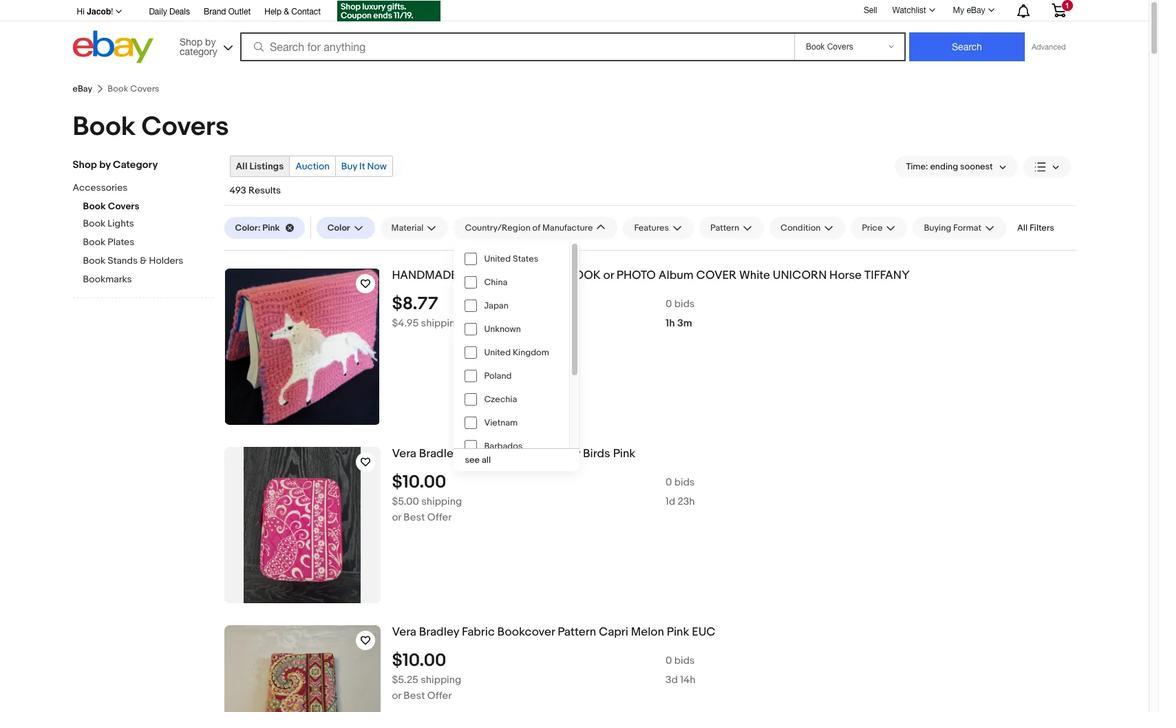 Task type: vqa. For each thing, say whether or not it's contained in the screenshot.
1st '13'
no



Task type: locate. For each thing, give the bounding box(es) containing it.
$10.00 up $5.00
[[392, 472, 447, 493]]

knit
[[460, 269, 481, 282]]

0 vertical spatial ebay
[[967, 6, 986, 15]]

1 vertical spatial 0
[[666, 476, 673, 489]]

bids
[[675, 297, 695, 311], [675, 476, 695, 489], [675, 654, 695, 667]]

0 inside 0 bids $5.00 shipping
[[666, 476, 673, 489]]

0 vertical spatial bids
[[675, 297, 695, 311]]

shipping for e-
[[422, 495, 462, 508]]

outlet
[[229, 7, 251, 17]]

or inside 1d 23h or best offer
[[392, 511, 402, 524]]

shipping inside 0 bids $5.25 shipping
[[421, 674, 462, 687]]

2 united from the top
[[485, 347, 511, 358]]

0 vertical spatial $10.00
[[392, 472, 447, 493]]

covers up category
[[142, 111, 229, 143]]

my ebay
[[954, 6, 986, 15]]

best down $5.25
[[404, 689, 425, 702]]

1 vertical spatial covers
[[108, 200, 139, 212]]

or for vera bradley e-book cover in twirly birds pink
[[392, 511, 402, 524]]

bradley for e-
[[419, 447, 459, 461]]

deals
[[169, 7, 190, 17]]

fabric
[[462, 625, 495, 639]]

3 0 from the top
[[666, 654, 673, 667]]

bids inside 0 bids $4.95 shipping
[[675, 297, 695, 311]]

best
[[404, 511, 425, 524], [404, 689, 425, 702]]

1 offer from the top
[[428, 511, 452, 524]]

0 vertical spatial vera
[[392, 447, 417, 461]]

bids inside 0 bids $5.25 shipping
[[675, 654, 695, 667]]

0 vertical spatial bradley
[[419, 447, 459, 461]]

covers up lights
[[108, 200, 139, 212]]

twirly
[[551, 447, 581, 461]]

advanced
[[1033, 43, 1067, 51]]

united up poland
[[485, 347, 511, 358]]

bids up 14h
[[675, 654, 695, 667]]

2 vertical spatial 0
[[666, 654, 673, 667]]

all inside button
[[1018, 222, 1028, 234]]

banner containing sell
[[73, 0, 1077, 67]]

pink
[[263, 222, 280, 234], [542, 269, 565, 282], [613, 447, 636, 461], [667, 625, 690, 639]]

vera for vera bradley fabric bookcover pattern capri melon pink euc
[[392, 625, 417, 639]]

1 vertical spatial united
[[485, 347, 511, 358]]

all for all filters
[[1018, 222, 1028, 234]]

daily deals
[[149, 7, 190, 17]]

1 $10.00 from the top
[[392, 472, 447, 493]]

or for vera bradley fabric bookcover pattern capri melon pink euc
[[392, 689, 402, 702]]

birds
[[583, 447, 611, 461]]

1 vertical spatial &
[[140, 255, 147, 267]]

best inside 1d 23h or best offer
[[404, 511, 425, 524]]

2 best from the top
[[404, 689, 425, 702]]

bids up '23h' on the bottom of page
[[675, 476, 695, 489]]

photo
[[617, 269, 656, 282]]

shipping
[[421, 317, 462, 330], [422, 495, 462, 508], [421, 674, 462, 687]]

2 offer from the top
[[428, 689, 452, 702]]

all listings link
[[230, 156, 289, 176]]

unknown
[[485, 324, 521, 335]]

$10.00 for vera bradley fabric bookcover pattern capri melon pink euc
[[392, 650, 447, 671]]

0 vertical spatial all
[[236, 160, 248, 172]]

or down $5.25
[[392, 689, 402, 702]]

1 horizontal spatial all
[[1018, 222, 1028, 234]]

1 vertical spatial offer
[[428, 689, 452, 702]]

0 up 3d
[[666, 654, 673, 667]]

bids for euc
[[675, 654, 695, 667]]

bookmarks
[[83, 273, 132, 285]]

all inside "link"
[[236, 160, 248, 172]]

2 vera from the top
[[392, 625, 417, 639]]

0 inside 0 bids $4.95 shipping
[[666, 297, 673, 311]]

2 $10.00 from the top
[[392, 650, 447, 671]]

1 horizontal spatial ebay
[[967, 6, 986, 15]]

0 inside 0 bids $5.25 shipping
[[666, 654, 673, 667]]

bradley
[[419, 447, 459, 461], [419, 625, 459, 639]]

0 vertical spatial shipping
[[421, 317, 462, 330]]

$4.95
[[392, 317, 419, 330]]

all filters button
[[1012, 217, 1061, 239]]

filters
[[1030, 222, 1055, 234]]

auction
[[296, 160, 330, 172]]

0 for cover
[[666, 297, 673, 311]]

stands
[[108, 255, 138, 267]]

shipping right $5.25
[[421, 674, 462, 687]]

china link
[[454, 271, 569, 294]]

bids inside 0 bids $5.00 shipping
[[675, 476, 695, 489]]

vera bradley e-book cover in twirly birds pink image
[[244, 447, 361, 603]]

best inside 3d 14h or best offer
[[404, 689, 425, 702]]

book lights link
[[83, 218, 214, 231]]

vietnam link
[[454, 411, 569, 435]]

bradley left e-
[[419, 447, 459, 461]]

3d 14h or best offer
[[392, 674, 696, 702]]

0 for pink
[[666, 476, 673, 489]]

see all button
[[454, 449, 580, 471]]

0 horizontal spatial ebay
[[73, 83, 92, 94]]

united
[[485, 253, 511, 265], [485, 347, 511, 358]]

1 0 from the top
[[666, 297, 673, 311]]

2 vertical spatial or
[[392, 689, 402, 702]]

barbados
[[485, 441, 523, 452]]

brand outlet link
[[204, 5, 251, 20]]

poland
[[485, 371, 512, 382]]

united for united kingdom
[[485, 347, 511, 358]]

tiffany
[[865, 269, 910, 282]]

0 vertical spatial best
[[404, 511, 425, 524]]

states
[[513, 253, 539, 265]]

0 vertical spatial or
[[604, 269, 614, 282]]

2 bids from the top
[[675, 476, 695, 489]]

1 united from the top
[[485, 253, 511, 265]]

1 vertical spatial bids
[[675, 476, 695, 489]]

ebay
[[967, 6, 986, 15], [73, 83, 92, 94]]

0 up 1h
[[666, 297, 673, 311]]

or right book
[[604, 269, 614, 282]]

1 vertical spatial shipping
[[422, 495, 462, 508]]

shipping inside 0 bids $4.95 shipping
[[421, 317, 462, 330]]

best down $5.00
[[404, 511, 425, 524]]

2 vertical spatial shipping
[[421, 674, 462, 687]]

None submit
[[910, 32, 1026, 61]]

none submit inside "banner"
[[910, 32, 1026, 61]]

my
[[954, 6, 965, 15]]

unicorn
[[773, 269, 827, 282]]

results
[[249, 185, 281, 196]]

shipping right $5.00
[[422, 495, 462, 508]]

1 vertical spatial or
[[392, 511, 402, 524]]

bids up 3m
[[675, 297, 695, 311]]

tap to watch item - vera bradley fabric bookcover pattern capri melon pink euc image
[[356, 631, 375, 650]]

united for united states
[[485, 253, 511, 265]]

$10.00 up $5.25
[[392, 650, 447, 671]]

ebay inside account navigation
[[967, 6, 986, 15]]

1 vertical spatial vera
[[392, 625, 417, 639]]

1 vertical spatial bradley
[[419, 625, 459, 639]]

handmade knit crochet pink book or photo album cover white unicorn horse tiffany image
[[225, 269, 380, 425]]

all for all listings
[[236, 160, 248, 172]]

color: pink
[[235, 222, 280, 234]]

shipping down $8.77
[[421, 317, 462, 330]]

1 bids from the top
[[675, 297, 695, 311]]

$8.77
[[392, 293, 438, 315]]

get the coupon image
[[338, 1, 441, 21]]

1h 3m
[[666, 317, 693, 330]]

vera right tap to watch item - vera bradley e-book cover in twirly birds pink image
[[392, 447, 417, 461]]

all listings
[[236, 160, 284, 172]]

banner
[[73, 0, 1077, 67]]

0 horizontal spatial all
[[236, 160, 248, 172]]

in
[[539, 447, 548, 461]]

ebay link
[[73, 83, 92, 94]]

all left filters
[[1018, 222, 1028, 234]]

united up the crochet
[[485, 253, 511, 265]]

$10.00 for vera bradley e-book cover in twirly birds pink
[[392, 472, 447, 493]]

3d
[[666, 674, 678, 687]]

0 bids $5.00 shipping
[[392, 476, 695, 508]]

book
[[567, 269, 601, 282]]

help & contact link
[[265, 5, 321, 20]]

book
[[73, 111, 136, 143], [83, 200, 106, 212], [83, 218, 106, 229], [83, 236, 106, 248], [83, 255, 106, 267], [473, 447, 501, 461]]

vera right tap to watch item - vera bradley fabric bookcover pattern capri melon pink euc image
[[392, 625, 417, 639]]

bids for pink
[[675, 476, 695, 489]]

2 bradley from the top
[[419, 625, 459, 639]]

shipping inside 0 bids $5.00 shipping
[[422, 495, 462, 508]]

1 bradley from the top
[[419, 447, 459, 461]]

shop by category
[[73, 158, 158, 172]]

all
[[236, 160, 248, 172], [1018, 222, 1028, 234]]

covers
[[142, 111, 229, 143], [108, 200, 139, 212]]

1 vera from the top
[[392, 447, 417, 461]]

0 vertical spatial &
[[284, 7, 289, 17]]

handmade knit crochet pink book or photo album cover white unicorn horse tiffany
[[392, 269, 910, 282]]

bookcover
[[498, 625, 555, 639]]

$5.00
[[392, 495, 419, 508]]

2 vertical spatial bids
[[675, 654, 695, 667]]

1 vertical spatial best
[[404, 689, 425, 702]]

my ebay link
[[946, 2, 1001, 19]]

0 up 1d
[[666, 476, 673, 489]]

buy it now link
[[336, 156, 393, 176]]

0 vertical spatial 0
[[666, 297, 673, 311]]

handmade
[[392, 269, 458, 282]]

1d
[[666, 495, 676, 508]]

holders
[[149, 255, 184, 267]]

bradley for fabric
[[419, 625, 459, 639]]

offer inside 1d 23h or best offer
[[428, 511, 452, 524]]

book stands & holders link
[[83, 255, 214, 268]]

1 best from the top
[[404, 511, 425, 524]]

0 horizontal spatial &
[[140, 255, 147, 267]]

0 vertical spatial offer
[[428, 511, 452, 524]]

offer for e-
[[428, 511, 452, 524]]

all up 493
[[236, 160, 248, 172]]

& right help
[[284, 7, 289, 17]]

0 horizontal spatial covers
[[108, 200, 139, 212]]

& down the book plates link
[[140, 255, 147, 267]]

account navigation
[[73, 0, 1077, 23]]

offer inside 3d 14h or best offer
[[428, 689, 452, 702]]

or inside 3d 14h or best offer
[[392, 689, 402, 702]]

1 horizontal spatial &
[[284, 7, 289, 17]]

0 vertical spatial united
[[485, 253, 511, 265]]

capri
[[599, 625, 629, 639]]

watchlist
[[893, 6, 927, 15]]

pink left book
[[542, 269, 565, 282]]

2 0 from the top
[[666, 476, 673, 489]]

shipping for crochet
[[421, 317, 462, 330]]

vera bradley e-book cover in twirly birds pink
[[392, 447, 636, 461]]

poland link
[[454, 364, 569, 388]]

vera
[[392, 447, 417, 461], [392, 625, 417, 639]]

1 vertical spatial $10.00
[[392, 650, 447, 671]]

sell
[[864, 5, 878, 15]]

pink right birds
[[613, 447, 636, 461]]

0 vertical spatial covers
[[142, 111, 229, 143]]

or down $5.00
[[392, 511, 402, 524]]

3 bids from the top
[[675, 654, 695, 667]]

1 vertical spatial all
[[1018, 222, 1028, 234]]

bradley left fabric
[[419, 625, 459, 639]]



Task type: describe. For each thing, give the bounding box(es) containing it.
barbados link
[[454, 435, 569, 458]]

1 horizontal spatial covers
[[142, 111, 229, 143]]

0 bids $5.25 shipping
[[392, 654, 695, 687]]

united states
[[485, 253, 539, 265]]

country/region of manufacture
[[465, 222, 593, 234]]

shop
[[73, 158, 97, 172]]

vera bradley fabric bookcover pattern capri melon pink euc image
[[224, 625, 381, 712]]

contact
[[292, 7, 321, 17]]

see
[[465, 455, 480, 466]]

pattern
[[558, 625, 597, 639]]

& inside help & contact link
[[284, 7, 289, 17]]

white
[[740, 269, 771, 282]]

handmade knit crochet pink book or photo album cover white unicorn horse tiffany link
[[392, 269, 1077, 283]]

buy
[[342, 160, 357, 172]]

book covers
[[73, 111, 229, 143]]

3m
[[678, 317, 693, 330]]

by
[[99, 158, 111, 172]]

vera for vera bradley e-book cover in twirly birds pink
[[392, 447, 417, 461]]

color: pink link
[[224, 217, 305, 239]]

bookmarks link
[[83, 273, 214, 287]]

czechia
[[485, 394, 518, 405]]

crochet
[[484, 269, 540, 282]]

1 vertical spatial ebay
[[73, 83, 92, 94]]

best for vera bradley e-book cover in twirly birds pink
[[404, 511, 425, 524]]

493 results
[[230, 185, 281, 196]]

brand outlet
[[204, 7, 251, 17]]

493
[[230, 185, 246, 196]]

cover
[[697, 269, 737, 282]]

japan link
[[454, 294, 569, 318]]

shipping for fabric
[[421, 674, 462, 687]]

country/region of manufacture button
[[454, 217, 618, 239]]

of
[[533, 222, 541, 234]]

accessories link
[[73, 182, 204, 195]]

& inside accessories book covers book lights book plates book stands & holders bookmarks
[[140, 255, 147, 267]]

czechia link
[[454, 388, 569, 411]]

0 for euc
[[666, 654, 673, 667]]

vera bradley fabric bookcover pattern capri melon pink euc link
[[392, 625, 1077, 640]]

horse
[[830, 269, 862, 282]]

offer for fabric
[[428, 689, 452, 702]]

accessories
[[73, 182, 128, 194]]

covers inside accessories book covers book lights book plates book stands & holders bookmarks
[[108, 200, 139, 212]]

plates
[[108, 236, 134, 248]]

daily
[[149, 7, 167, 17]]

brand
[[204, 7, 226, 17]]

help
[[265, 7, 282, 17]]

cover
[[504, 447, 536, 461]]

pink right the color:
[[263, 222, 280, 234]]

united states link
[[454, 247, 569, 271]]

kingdom
[[513, 347, 550, 358]]

united kingdom
[[485, 347, 550, 358]]

it
[[360, 160, 365, 172]]

pink left euc
[[667, 625, 690, 639]]

bids for cover
[[675, 297, 695, 311]]

all filters
[[1018, 222, 1055, 234]]

manufacture
[[543, 222, 593, 234]]

see all
[[465, 455, 491, 466]]

lights
[[108, 218, 134, 229]]

auction link
[[290, 156, 335, 176]]

japan
[[485, 300, 509, 311]]

vietnam
[[485, 417, 518, 428]]

$5.25
[[392, 674, 419, 687]]

1d 23h or best offer
[[392, 495, 695, 524]]

best for vera bradley fabric bookcover pattern capri melon pink euc
[[404, 689, 425, 702]]

14h
[[681, 674, 696, 687]]

color:
[[235, 222, 261, 234]]

now
[[368, 160, 387, 172]]

euc
[[692, 625, 716, 639]]

buy it now
[[342, 160, 387, 172]]

help & contact
[[265, 7, 321, 17]]

accessories book covers book lights book plates book stands & holders bookmarks
[[73, 182, 184, 285]]

listings
[[250, 160, 284, 172]]

tap to watch item - handmade knit crochet pink book or photo album cover white unicorn horse tiffany image
[[356, 274, 375, 293]]

melon
[[631, 625, 665, 639]]

book plates link
[[83, 236, 214, 249]]

1h
[[666, 317, 675, 330]]

united kingdom link
[[454, 341, 569, 364]]

your shopping cart contains 1 item image
[[1051, 3, 1067, 17]]

tap to watch item - vera bradley e-book cover in twirly birds pink image
[[356, 453, 375, 472]]

sell link
[[858, 5, 884, 15]]

watchlist link
[[885, 2, 942, 19]]

23h
[[678, 495, 695, 508]]

vera bradley e-book cover in twirly birds pink link
[[392, 447, 1077, 461]]

e-
[[462, 447, 473, 461]]

advanced link
[[1026, 33, 1073, 61]]



